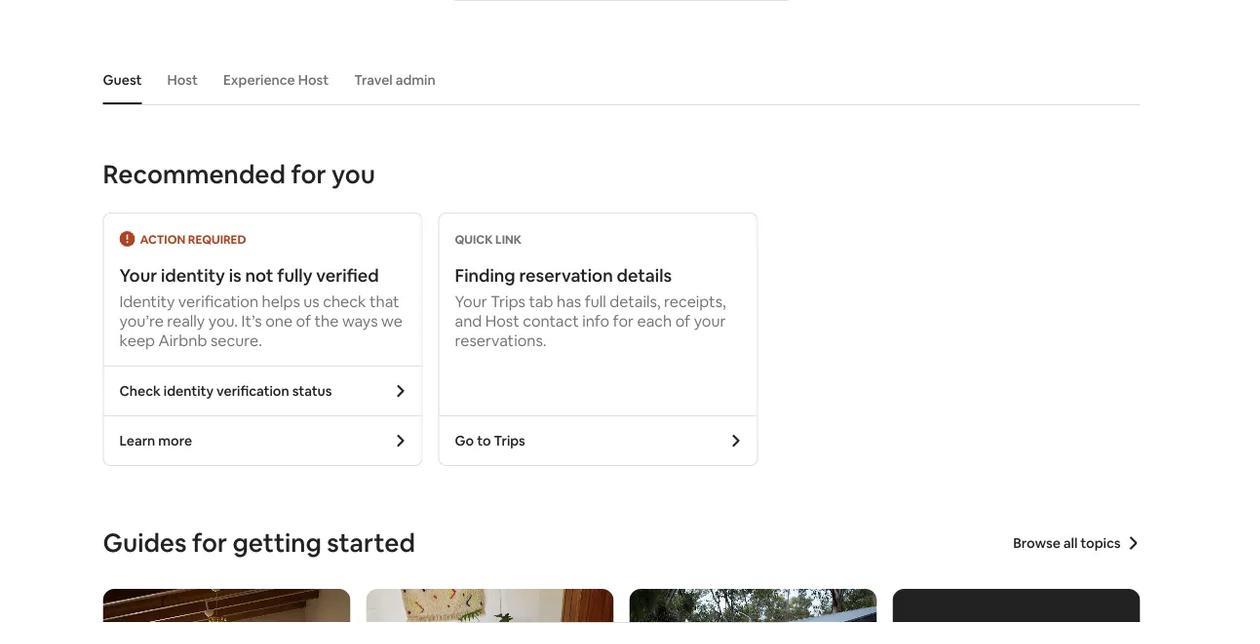 Task type: vqa. For each thing, say whether or not it's contained in the screenshot.
'GET STARTED HOSTING' link
no



Task type: describe. For each thing, give the bounding box(es) containing it.
guides
[[103, 527, 187, 559]]

getting
[[233, 527, 322, 559]]

more
[[158, 432, 192, 450]]

it's
[[241, 311, 262, 331]]

info
[[583, 311, 610, 331]]

topics
[[1081, 535, 1121, 552]]

we
[[381, 311, 403, 331]]

one
[[265, 311, 293, 331]]

started
[[327, 527, 415, 559]]

each
[[637, 311, 672, 331]]

quick link
[[455, 232, 522, 247]]

guides for getting started
[[103, 527, 415, 559]]

finding
[[455, 264, 516, 287]]

full
[[585, 291, 607, 311]]

all
[[1064, 535, 1078, 552]]

link
[[496, 232, 522, 247]]

trips inside your trips tab has full details, receipts, and host contact info for each of your reservations.
[[491, 291, 526, 311]]

1 vertical spatial verification
[[217, 382, 289, 400]]

helps
[[262, 291, 300, 311]]

learn
[[119, 432, 155, 450]]

of inside your trips tab has full details, receipts, and host contact info for each of your reservations.
[[676, 311, 691, 331]]

learn more link
[[104, 417, 422, 465]]

admin
[[396, 71, 436, 89]]

keep
[[119, 330, 155, 350]]

receipts,
[[664, 291, 726, 311]]

identity for your
[[161, 264, 225, 287]]

experience host
[[223, 71, 329, 89]]

the logo for aircover, in red and white letters, on a black background. image
[[893, 589, 1141, 623]]

finding reservation details
[[455, 264, 672, 287]]

check identity verification status
[[119, 382, 332, 400]]

trips inside go to trips link
[[494, 432, 526, 450]]

identity for check
[[164, 382, 214, 400]]

contact
[[523, 311, 579, 331]]

for for guides for getting started
[[192, 527, 227, 559]]

the
[[315, 311, 339, 331]]

action
[[140, 232, 186, 247]]

your for your trips tab has full details, receipts, and host contact info for each of your reservations.
[[455, 291, 487, 311]]

your for your identity is not fully verified
[[119, 264, 157, 287]]

go
[[455, 432, 474, 450]]

check identity verification status link
[[104, 367, 422, 416]]

really
[[167, 311, 205, 331]]

browse
[[1014, 535, 1061, 552]]

your
[[694, 311, 726, 331]]

browse all topics
[[1014, 535, 1121, 552]]

details
[[617, 264, 672, 287]]

experience
[[223, 71, 295, 89]]

learn more
[[119, 432, 192, 450]]

a house in the woods with floor to ceiling windows, with a person relaxing inside. image
[[630, 589, 877, 623]]

for for recommended for you
[[291, 158, 326, 191]]

travel admin
[[354, 71, 436, 89]]

not
[[245, 264, 274, 287]]



Task type: locate. For each thing, give the bounding box(es) containing it.
tab list
[[93, 56, 1141, 104]]

0 vertical spatial verification
[[178, 291, 259, 311]]

identity
[[161, 264, 225, 287], [164, 382, 214, 400]]

0 horizontal spatial for
[[192, 527, 227, 559]]

1 vertical spatial identity
[[164, 382, 214, 400]]

2 vertical spatial for
[[192, 527, 227, 559]]

check
[[323, 291, 366, 311]]

action required
[[140, 232, 246, 247]]

adult and child sitting at a table, searching airbnb listings on a laptop. image
[[366, 589, 614, 623]]

you
[[332, 158, 376, 191]]

recommended for you
[[103, 158, 376, 191]]

verification down is
[[178, 291, 259, 311]]

1 vertical spatial for
[[613, 311, 634, 331]]

0 horizontal spatial your
[[119, 264, 157, 287]]

reservations.
[[455, 330, 547, 350]]

your identity is not fully verified
[[119, 264, 379, 287]]

fully
[[277, 264, 313, 287]]

for left you
[[291, 158, 326, 191]]

your
[[119, 264, 157, 287], [455, 291, 487, 311]]

for inside your trips tab has full details, receipts, and host contact info for each of your reservations.
[[613, 311, 634, 331]]

verification inside identity verification helps us check that you're really you. it's one of the ways we keep airbnb secure.
[[178, 291, 259, 311]]

airbnb
[[159, 330, 207, 350]]

person opening a glass sliding door in a nicely designed space image
[[103, 589, 351, 623]]

0 horizontal spatial of
[[296, 311, 311, 331]]

for right the info
[[613, 311, 634, 331]]

guest
[[103, 71, 142, 89]]

is
[[229, 264, 242, 287]]

host right guest
[[167, 71, 198, 89]]

host inside button
[[298, 71, 329, 89]]

identity right check
[[164, 382, 214, 400]]

for right guides
[[192, 527, 227, 559]]

that
[[370, 291, 400, 311]]

host inside your trips tab has full details, receipts, and host contact info for each of your reservations.
[[486, 311, 520, 331]]

identity verification helps us check that you're really you. it's one of the ways we keep airbnb secure.
[[119, 291, 403, 350]]

your up identity
[[119, 264, 157, 287]]

secure.
[[211, 330, 262, 350]]

0 vertical spatial identity
[[161, 264, 225, 287]]

browse all topics link
[[1014, 535, 1141, 552]]

status
[[292, 382, 332, 400]]

has
[[557, 291, 582, 311]]

and
[[455, 311, 482, 331]]

tab list containing guest
[[93, 56, 1141, 104]]

2 of from the left
[[676, 311, 691, 331]]

1 horizontal spatial for
[[291, 158, 326, 191]]

1 of from the left
[[296, 311, 311, 331]]

verification up learn more link
[[217, 382, 289, 400]]

1 horizontal spatial of
[[676, 311, 691, 331]]

your inside your trips tab has full details, receipts, and host contact info for each of your reservations.
[[455, 291, 487, 311]]

check
[[119, 382, 161, 400]]

you're
[[119, 311, 164, 331]]

host right experience
[[298, 71, 329, 89]]

quick
[[455, 232, 493, 247]]

experience host button
[[214, 61, 339, 99]]

trips left tab
[[491, 291, 526, 311]]

0 horizontal spatial host
[[167, 71, 198, 89]]

identity down action required
[[161, 264, 225, 287]]

1 vertical spatial trips
[[494, 432, 526, 450]]

go to trips
[[455, 432, 526, 450]]

of left the
[[296, 311, 311, 331]]

to
[[477, 432, 491, 450]]

us
[[304, 291, 320, 311]]

host inside button
[[167, 71, 198, 89]]

identity
[[119, 291, 175, 311]]

travel admin button
[[344, 61, 445, 99]]

recommended
[[103, 158, 286, 191]]

travel
[[354, 71, 393, 89]]

0 vertical spatial for
[[291, 158, 326, 191]]

tab
[[529, 291, 554, 311]]

2 horizontal spatial host
[[486, 311, 520, 331]]

required
[[188, 232, 246, 247]]

verification
[[178, 291, 259, 311], [217, 382, 289, 400]]

0 vertical spatial your
[[119, 264, 157, 287]]

1 horizontal spatial your
[[455, 291, 487, 311]]

host
[[167, 71, 198, 89], [298, 71, 329, 89], [486, 311, 520, 331]]

1 vertical spatial your
[[455, 291, 487, 311]]

of
[[296, 311, 311, 331], [676, 311, 691, 331]]

your trips tab has full details, receipts, and host contact info for each of your reservations.
[[455, 291, 726, 350]]

host button
[[158, 61, 208, 99]]

verified
[[316, 264, 379, 287]]

you.
[[208, 311, 238, 331]]

details,
[[610, 291, 661, 311]]

guest button
[[93, 61, 152, 99]]

go to trips link
[[439, 417, 757, 465]]

trips right to
[[494, 432, 526, 450]]

for
[[291, 158, 326, 191], [613, 311, 634, 331], [192, 527, 227, 559]]

trips
[[491, 291, 526, 311], [494, 432, 526, 450]]

ways
[[342, 311, 378, 331]]

host right the and
[[486, 311, 520, 331]]

0 vertical spatial trips
[[491, 291, 526, 311]]

of inside identity verification helps us check that you're really you. it's one of the ways we keep airbnb secure.
[[296, 311, 311, 331]]

reservation
[[519, 264, 613, 287]]

2 horizontal spatial for
[[613, 311, 634, 331]]

of left your
[[676, 311, 691, 331]]

1 horizontal spatial host
[[298, 71, 329, 89]]

your down finding
[[455, 291, 487, 311]]



